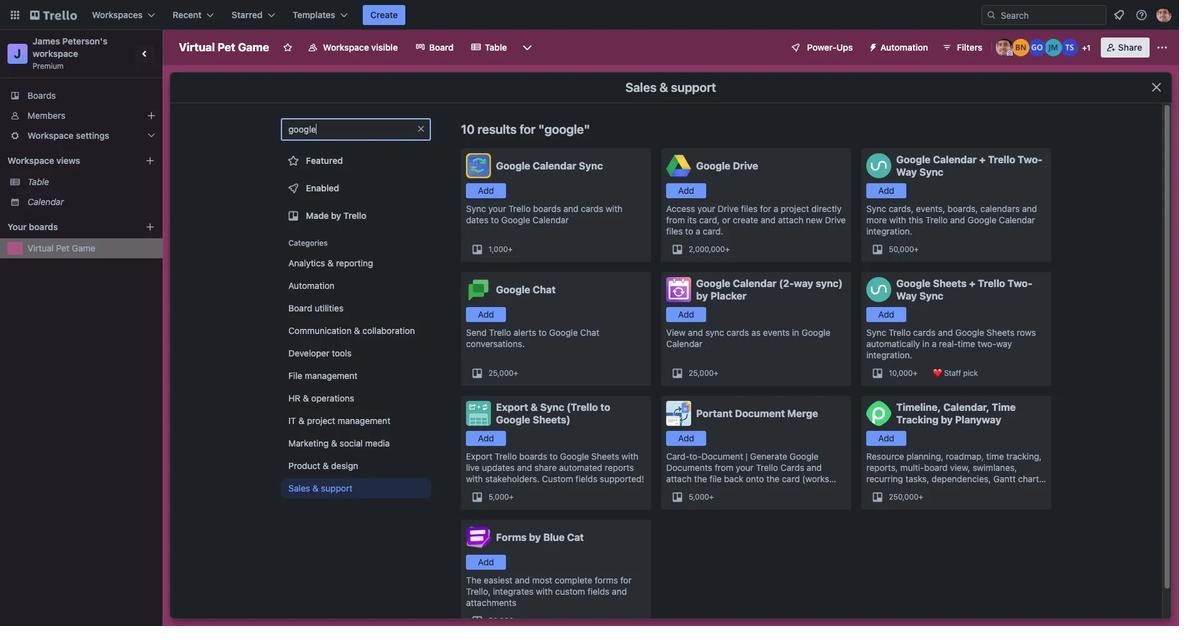 Task type: locate. For each thing, give the bounding box(es) containing it.
& inside "link"
[[354, 325, 360, 336]]

to right dates
[[491, 215, 499, 225]]

share button
[[1101, 38, 1150, 58]]

25,000 + for google calendar (2-way sync) by placker
[[689, 369, 719, 378]]

1 vertical spatial management
[[338, 416, 391, 426]]

0 horizontal spatial sales & support
[[288, 483, 353, 494]]

add button up cards,
[[867, 183, 907, 198]]

attach left new
[[778, 215, 804, 225]]

drive down the 'directly'
[[825, 215, 846, 225]]

stakeholders.
[[485, 474, 540, 484]]

1 vertical spatial fields
[[588, 586, 610, 597]]

1 vertical spatial attach
[[666, 474, 692, 484]]

0 vertical spatial document
[[735, 408, 785, 419]]

fields down forms
[[588, 586, 610, 597]]

0 vertical spatial management
[[305, 370, 358, 381]]

add button up view
[[666, 307, 706, 322]]

recurring
[[867, 474, 903, 484]]

2 vertical spatial a
[[932, 339, 937, 349]]

add up updates
[[478, 433, 494, 444]]

add up send in the bottom left of the page
[[478, 309, 494, 320]]

1 5,000 + from the left
[[489, 492, 514, 502]]

add for portant document merge
[[678, 433, 695, 444]]

workspace left visible
[[323, 42, 369, 53]]

automation up board utilities
[[288, 280, 335, 291]]

way inside google sheets + trello two- way sync
[[897, 290, 917, 302]]

1 vertical spatial integration.
[[867, 350, 913, 360]]

sheets up reports
[[592, 451, 619, 462]]

0 vertical spatial james peterson (jamespeterson93) image
[[1157, 8, 1172, 23]]

& for marketing & social media link
[[331, 438, 337, 449]]

james peterson (jamespeterson93) image left gary orlando (garyorlando) icon
[[996, 39, 1014, 56]]

board for board utilities
[[288, 303, 312, 314]]

primary element
[[0, 0, 1180, 30]]

add button up the access
[[666, 183, 706, 198]]

by left placker
[[696, 290, 708, 302]]

1 vertical spatial in
[[923, 339, 930, 349]]

0 vertical spatial attach
[[778, 215, 804, 225]]

from inside access your drive files for a project directly from its card, or create and attach new drive files to a card.
[[666, 215, 685, 225]]

+ for google calendar (2-way sync) by placker
[[714, 369, 719, 378]]

1 horizontal spatial chat
[[580, 327, 600, 338]]

50,000 + for google calendar + trello two- way sync
[[889, 245, 919, 254]]

0 vertical spatial a
[[774, 203, 779, 214]]

1 vertical spatial board
[[288, 303, 312, 314]]

card-to-document | generate google documents from your trello cards and attach the file back onto the card (works with custom fields)
[[666, 451, 830, 496]]

workspace settings button
[[0, 126, 163, 146]]

1 horizontal spatial virtual
[[179, 41, 215, 54]]

files down the access
[[666, 226, 683, 237]]

+ for forms by blue cat
[[514, 616, 519, 626]]

export up updates
[[496, 402, 528, 413]]

your inside card-to-document | generate google documents from your trello cards and attach the file back onto the card (works with custom fields)
[[736, 462, 754, 473]]

1 horizontal spatial automation
[[881, 42, 928, 53]]

google calendar sync
[[496, 160, 603, 171]]

0 horizontal spatial chat
[[533, 284, 556, 295]]

1 horizontal spatial for
[[621, 575, 632, 586]]

0 vertical spatial two-
[[1018, 154, 1043, 165]]

gantt
[[994, 474, 1016, 484]]

0 vertical spatial fields
[[576, 474, 598, 484]]

and inside sync your trello boards and cards with dates to google calendar
[[564, 203, 579, 214]]

events
[[763, 327, 790, 338]]

table link left customize views "image"
[[464, 38, 515, 58]]

new
[[806, 215, 823, 225]]

50,000 down attachments
[[489, 616, 514, 626]]

boards
[[533, 203, 561, 214], [29, 222, 58, 232], [519, 451, 547, 462]]

add board image
[[145, 222, 155, 232]]

starred
[[232, 9, 263, 20]]

0 horizontal spatial virtual pet game
[[28, 243, 95, 253]]

by right made
[[331, 210, 341, 221]]

with inside sync cards, events, boards, calendars and more with this trello and google calendar integration.
[[890, 215, 907, 225]]

view,
[[950, 462, 971, 473]]

1 vertical spatial sheets
[[987, 327, 1015, 338]]

50,000 + down attachments
[[489, 616, 519, 626]]

add up resource
[[879, 433, 895, 444]]

from up file
[[715, 462, 734, 473]]

0 vertical spatial files
[[741, 203, 758, 214]]

google inside google sheets + trello two- way sync
[[897, 278, 931, 289]]

trello up the 1,000 +
[[509, 203, 531, 214]]

0 horizontal spatial 25,000
[[489, 369, 514, 378]]

cards up automatically
[[914, 327, 936, 338]]

workspace left views
[[8, 155, 54, 166]]

0 vertical spatial virtual pet game
[[179, 41, 269, 54]]

0 horizontal spatial way
[[794, 278, 814, 289]]

1 horizontal spatial your
[[698, 203, 716, 214]]

0 horizontal spatial cards
[[581, 203, 604, 214]]

your up card, on the right top of page
[[698, 203, 716, 214]]

automation left the filters button
[[881, 42, 928, 53]]

and right create
[[761, 215, 776, 225]]

2,000,000
[[689, 245, 725, 254]]

0 vertical spatial time
[[958, 339, 976, 349]]

workspace navigation collapse icon image
[[136, 45, 154, 63]]

2 5,000 + from the left
[[689, 492, 714, 502]]

to right alerts
[[539, 327, 547, 338]]

5,000 down documents
[[689, 492, 709, 502]]

add up cards,
[[879, 185, 895, 196]]

25,000 up portant
[[689, 369, 714, 378]]

game
[[238, 41, 269, 54], [72, 243, 95, 253]]

add button up resource
[[867, 431, 907, 446]]

0 vertical spatial custom
[[542, 474, 573, 484]]

sync inside sync trello cards and google sheets rows automatically in a real-time two-way integration.
[[867, 327, 887, 338]]

+ for google chat
[[514, 369, 519, 378]]

your down |
[[736, 462, 754, 473]]

swimlanes,
[[973, 462, 1017, 473]]

sheets up sync trello cards and google sheets rows automatically in a real-time two-way integration.
[[933, 278, 967, 289]]

attach down documents
[[666, 474, 692, 484]]

1 horizontal spatial time
[[987, 451, 1004, 462]]

two- for google sheets + trello two- way sync
[[1008, 278, 1033, 289]]

virtual
[[179, 41, 215, 54], [28, 243, 54, 253]]

boards up the share
[[519, 451, 547, 462]]

trello inside the google calendar + trello two- way sync
[[988, 154, 1016, 165]]

project up new
[[781, 203, 809, 214]]

2 horizontal spatial for
[[760, 203, 772, 214]]

0 horizontal spatial pet
[[56, 243, 69, 253]]

sm image
[[863, 38, 881, 55]]

custom
[[555, 586, 585, 597]]

calendar down view
[[666, 339, 703, 349]]

utilities
[[315, 303, 344, 314]]

ben nelson (bennelson96) image
[[1012, 39, 1030, 56]]

events,
[[916, 203, 946, 214]]

custom down the share
[[542, 474, 573, 484]]

1 vertical spatial for
[[760, 203, 772, 214]]

2 the from the left
[[767, 474, 780, 484]]

sheets for google sheets + trello two- way sync
[[987, 327, 1015, 338]]

your for google calendar sync
[[489, 203, 506, 214]]

export inside export & sync (trello to google sheets)
[[496, 402, 528, 413]]

calendar down calendars
[[999, 215, 1036, 225]]

+ for export & sync (trello to google sheets)
[[509, 492, 514, 502]]

0 vertical spatial export
[[496, 402, 528, 413]]

50,000 + down this
[[889, 245, 919, 254]]

google chat
[[496, 284, 556, 295]]

0 vertical spatial chat
[[533, 284, 556, 295]]

"google"
[[539, 122, 590, 136]]

2 way from the top
[[897, 290, 917, 302]]

premium
[[33, 61, 64, 71]]

create a view image
[[145, 156, 155, 166]]

boards right "your"
[[29, 222, 58, 232]]

trello up calendars
[[988, 154, 1016, 165]]

2,000,000 +
[[689, 245, 730, 254]]

cards
[[581, 203, 604, 214], [727, 327, 749, 338], [914, 327, 936, 338]]

with inside sync your trello boards and cards with dates to google calendar
[[606, 203, 623, 214]]

support
[[671, 80, 717, 94], [321, 483, 353, 494]]

0 vertical spatial virtual
[[179, 41, 215, 54]]

5,000 for export & sync (trello to google sheets)
[[489, 492, 509, 502]]

and
[[564, 203, 579, 214], [1022, 203, 1038, 214], [761, 215, 776, 225], [951, 215, 966, 225], [688, 327, 703, 338], [938, 327, 953, 338], [517, 462, 532, 473], [807, 462, 822, 473], [515, 575, 530, 586], [612, 586, 627, 597]]

marketing & social media
[[288, 438, 390, 449]]

game inside board name text box
[[238, 41, 269, 54]]

james peterson (jamespeterson93) image
[[1157, 8, 1172, 23], [996, 39, 1014, 56]]

1 horizontal spatial 25,000
[[689, 369, 714, 378]]

1 horizontal spatial export
[[496, 402, 528, 413]]

google inside the google calendar + trello two- way sync
[[897, 154, 931, 165]]

1 horizontal spatial board
[[429, 42, 454, 53]]

10,000
[[889, 369, 913, 378]]

0 vertical spatial board
[[429, 42, 454, 53]]

1 vertical spatial chat
[[580, 327, 600, 338]]

1,000
[[489, 245, 508, 254]]

& for product & design link
[[323, 461, 329, 471]]

export up live
[[466, 451, 493, 462]]

25,000 down conversations.
[[489, 369, 514, 378]]

two- up rows
[[1008, 278, 1033, 289]]

developer tools
[[288, 348, 352, 359]]

sync up automatically
[[867, 327, 887, 338]]

and down google calendar sync at top
[[564, 203, 579, 214]]

calendar down google calendar sync at top
[[533, 215, 569, 225]]

0 vertical spatial boards
[[533, 203, 561, 214]]

2 5,000 from the left
[[689, 492, 709, 502]]

trello down events,
[[926, 215, 948, 225]]

25,000 + down conversations.
[[489, 369, 519, 378]]

categories
[[288, 238, 328, 248]]

1 vertical spatial drive
[[718, 203, 739, 214]]

way right "real-" at the bottom right of page
[[997, 339, 1013, 349]]

sync cards, events, boards, calendars and more with this trello and google calendar integration.
[[867, 203, 1038, 237]]

automation button
[[863, 38, 936, 58]]

0 vertical spatial sales & support
[[626, 80, 717, 94]]

two- up calendars
[[1018, 154, 1043, 165]]

1 vertical spatial two-
[[1008, 278, 1033, 289]]

0 vertical spatial sheets
[[933, 278, 967, 289]]

google inside view and sync cards as events in google calendar
[[802, 327, 831, 338]]

board utilities link
[[281, 298, 431, 319]]

50,000 for google calendar + trello two- way sync
[[889, 245, 914, 254]]

1 horizontal spatial project
[[781, 203, 809, 214]]

(works
[[803, 474, 830, 484]]

2 vertical spatial for
[[621, 575, 632, 586]]

❤️ staff pick
[[933, 369, 978, 378]]

product & design
[[288, 461, 358, 471]]

5,000 down stakeholders.
[[489, 492, 509, 502]]

way up automatically
[[897, 290, 917, 302]]

google inside export & sync (trello to google sheets)
[[496, 414, 531, 426]]

0 horizontal spatial your
[[489, 203, 506, 214]]

by
[[331, 210, 341, 221], [696, 290, 708, 302], [941, 414, 953, 426], [529, 532, 541, 543]]

files up create
[[741, 203, 758, 214]]

fields)
[[719, 485, 746, 496]]

settings
[[76, 130, 109, 141]]

add button up automatically
[[867, 307, 907, 322]]

and down boards,
[[951, 215, 966, 225]]

50,000
[[889, 245, 914, 254], [489, 616, 514, 626]]

add button up card-
[[666, 431, 706, 446]]

game down your boards with 1 items element
[[72, 243, 95, 253]]

drive up or in the top right of the page
[[718, 203, 739, 214]]

forms
[[496, 532, 527, 543]]

sheets inside export trello boards to google sheets with live updates and share automated reports with stakeholders. custom fields supported!
[[592, 451, 619, 462]]

google calendar (2-way sync) by placker
[[696, 278, 843, 302]]

trello up two-
[[978, 278, 1006, 289]]

cat
[[567, 532, 584, 543]]

to inside export trello boards to google sheets with live updates and share automated reports with stakeholders. custom fields supported!
[[550, 451, 558, 462]]

your boards with 1 items element
[[8, 220, 126, 235]]

1 way from the top
[[897, 166, 917, 178]]

2 horizontal spatial sheets
[[987, 327, 1015, 338]]

& for the hr & operations link
[[303, 393, 309, 404]]

calendars
[[981, 203, 1020, 214]]

document
[[735, 408, 785, 419], [702, 451, 743, 462]]

1 25,000 from the left
[[489, 369, 514, 378]]

by inside timeline, calendar, time tracking by planyway
[[941, 414, 953, 426]]

operations
[[311, 393, 354, 404]]

1 vertical spatial automation
[[288, 280, 335, 291]]

1 vertical spatial sales
[[288, 483, 310, 494]]

management up operations
[[305, 370, 358, 381]]

chart,
[[1018, 474, 1042, 484]]

featured link
[[281, 148, 431, 173]]

workspace visible
[[323, 42, 398, 53]]

1 horizontal spatial way
[[997, 339, 1013, 349]]

trello inside sync your trello boards and cards with dates to google calendar
[[509, 203, 531, 214]]

custom
[[542, 474, 573, 484], [686, 485, 717, 496]]

analytics
[[288, 258, 325, 268]]

1 integration. from the top
[[867, 226, 913, 237]]

1 5,000 from the left
[[489, 492, 509, 502]]

0 horizontal spatial project
[[307, 416, 335, 426]]

0 vertical spatial automation
[[881, 42, 928, 53]]

1 horizontal spatial game
[[238, 41, 269, 54]]

export for export trello boards to google sheets with live updates and share automated reports with stakeholders. custom fields supported!
[[466, 451, 493, 462]]

add button for google calendar sync
[[466, 183, 506, 198]]

a left "real-" at the bottom right of page
[[932, 339, 937, 349]]

0 vertical spatial game
[[238, 41, 269, 54]]

sync inside google sheets + trello two- way sync
[[920, 290, 944, 302]]

10,000 +
[[889, 369, 918, 378]]

automation inside button
[[881, 42, 928, 53]]

50,000 + for forms by blue cat
[[489, 616, 519, 626]]

workspace for workspace visible
[[323, 42, 369, 53]]

integration.
[[867, 226, 913, 237], [867, 350, 913, 360]]

board right visible
[[429, 42, 454, 53]]

way
[[794, 278, 814, 289], [997, 339, 1013, 349]]

create
[[733, 215, 759, 225]]

250,000
[[889, 492, 919, 502]]

1 vertical spatial 50,000
[[489, 616, 514, 626]]

the left card
[[767, 474, 780, 484]]

the left file
[[694, 474, 707, 484]]

cards inside sync trello cards and google sheets rows automatically in a real-time two-way integration.
[[914, 327, 936, 338]]

add up easiest
[[478, 557, 494, 568]]

fields inside export trello boards to google sheets with live updates and share automated reports with stakeholders. custom fields supported!
[[576, 474, 598, 484]]

1 vertical spatial virtual
[[28, 243, 54, 253]]

power-
[[807, 42, 837, 53]]

management down the hr & operations link
[[338, 416, 391, 426]]

sheets inside sync trello cards and google sheets rows automatically in a real-time two-way integration.
[[987, 327, 1015, 338]]

sync up events,
[[920, 166, 944, 178]]

Search field
[[997, 6, 1106, 24]]

1 vertical spatial table link
[[28, 176, 155, 188]]

dependencies,
[[932, 474, 991, 484]]

in right events
[[792, 327, 800, 338]]

add button for portant document merge
[[666, 431, 706, 446]]

1 vertical spatial a
[[696, 226, 701, 237]]

+ for portant document merge
[[709, 492, 714, 502]]

way left sync)
[[794, 278, 814, 289]]

1 horizontal spatial the
[[767, 474, 780, 484]]

boards inside export trello boards to google sheets with live updates and share automated reports with stakeholders. custom fields supported!
[[519, 451, 547, 462]]

1 25,000 + from the left
[[489, 369, 519, 378]]

board inside 'link'
[[288, 303, 312, 314]]

0 horizontal spatial table link
[[28, 176, 155, 188]]

0 horizontal spatial 25,000 +
[[489, 369, 519, 378]]

1 vertical spatial way
[[997, 339, 1013, 349]]

calendar inside google calendar (2-way sync) by placker
[[733, 278, 777, 289]]

two-
[[1018, 154, 1043, 165], [1008, 278, 1033, 289]]

(2-
[[779, 278, 794, 289]]

two- inside google sheets + trello two- way sync
[[1008, 278, 1033, 289]]

1 vertical spatial project
[[307, 416, 335, 426]]

trello down 'generate'
[[756, 462, 778, 473]]

0 vertical spatial workspace
[[323, 42, 369, 53]]

1 horizontal spatial a
[[774, 203, 779, 214]]

1 horizontal spatial pet
[[218, 41, 235, 54]]

workspace inside popup button
[[28, 130, 74, 141]]

0 horizontal spatial custom
[[542, 474, 573, 484]]

add for google calendar (2-way sync) by placker
[[678, 309, 695, 320]]

dates
[[466, 215, 489, 225]]

fields inside the easiest and most complete forms for trello, integrates with custom fields and attachments
[[588, 586, 610, 597]]

workspace visible button
[[301, 38, 405, 58]]

sync up dates
[[466, 203, 486, 214]]

0 horizontal spatial the
[[694, 474, 707, 484]]

portant document merge
[[696, 408, 819, 419]]

0 horizontal spatial 50,000 +
[[489, 616, 519, 626]]

supported!
[[600, 474, 644, 484]]

a down its on the right top of the page
[[696, 226, 701, 237]]

with inside the easiest and most complete forms for trello, integrates with custom fields and attachments
[[536, 586, 553, 597]]

+ for google calendar sync
[[508, 245, 513, 254]]

1 vertical spatial pet
[[56, 243, 69, 253]]

in inside view and sync cards as events in google calendar
[[792, 327, 800, 338]]

your inside sync your trello boards and cards with dates to google calendar
[[489, 203, 506, 214]]

25,000
[[489, 369, 514, 378], [689, 369, 714, 378]]

way for google sheets + trello two- way sync
[[897, 290, 917, 302]]

& inside export & sync (trello to google sheets)
[[531, 402, 538, 413]]

1 horizontal spatial sheets
[[933, 278, 967, 289]]

calendar up boards,
[[933, 154, 977, 165]]

and inside view and sync cards as events in google calendar
[[688, 327, 703, 338]]

trello up conversations.
[[489, 327, 511, 338]]

1 vertical spatial james peterson (jamespeterson93) image
[[996, 39, 1014, 56]]

a left the 'directly'
[[774, 203, 779, 214]]

members link
[[0, 106, 163, 126]]

2 integration. from the top
[[867, 350, 913, 360]]

2 25,000 + from the left
[[689, 369, 719, 378]]

2 25,000 from the left
[[689, 369, 714, 378]]

jeremy miller (jeremymiller198) image
[[1045, 39, 1062, 56]]

0 vertical spatial 50,000
[[889, 245, 914, 254]]

1 horizontal spatial 50,000
[[889, 245, 914, 254]]

this member is an admin of this board. image
[[1007, 51, 1013, 56]]

hr & operations
[[288, 393, 354, 404]]

your inside access your drive files for a project directly from its card, or create and attach new drive files to a card.
[[698, 203, 716, 214]]

cards down google calendar sync at top
[[581, 203, 604, 214]]

0 horizontal spatial automation
[[288, 280, 335, 291]]

+ inside the google calendar + trello two- way sync
[[980, 154, 986, 165]]

1 vertical spatial document
[[702, 451, 743, 462]]

add up card-
[[678, 433, 695, 444]]

and left sync
[[688, 327, 703, 338]]

table left customize views "image"
[[485, 42, 507, 53]]

views
[[56, 155, 80, 166]]

create
[[370, 9, 398, 20]]

0 horizontal spatial 5,000
[[489, 492, 509, 502]]

integration. inside sync cards, events, boards, calendars and more with this trello and google calendar integration.
[[867, 226, 913, 237]]

your boards
[[8, 222, 58, 232]]

1 horizontal spatial attach
[[778, 215, 804, 225]]

export for export & sync (trello to google sheets)
[[496, 402, 528, 413]]

enabled link
[[281, 176, 431, 201]]

to up the share
[[550, 451, 558, 462]]

Board name text field
[[173, 38, 276, 58]]

time
[[992, 402, 1016, 413]]

two- inside the google calendar + trello two- way sync
[[1018, 154, 1043, 165]]

add button up updates
[[466, 431, 506, 446]]

sales & support link
[[281, 479, 431, 499]]

back
[[724, 474, 744, 484]]

automation link
[[281, 276, 431, 296]]

communication & collaboration link
[[281, 321, 431, 341]]

1 horizontal spatial from
[[715, 462, 734, 473]]

0 horizontal spatial from
[[666, 215, 685, 225]]

add for forms by blue cat
[[478, 557, 494, 568]]

custom down file
[[686, 485, 717, 496]]

your up dates
[[489, 203, 506, 214]]

and down forms
[[612, 586, 627, 597]]

1 horizontal spatial support
[[671, 80, 717, 94]]

document up file
[[702, 451, 743, 462]]

tara schultz (taraschultz7) image
[[1061, 39, 1079, 56]]

it
[[288, 416, 296, 426]]

0 horizontal spatial 5,000 +
[[489, 492, 514, 502]]

and inside card-to-document | generate google documents from your trello cards and attach the file back onto the card (works with custom fields)
[[807, 462, 822, 473]]

google inside export trello boards to google sheets with live updates and share automated reports with stakeholders. custom fields supported!
[[560, 451, 589, 462]]

add button for google calendar (2-way sync) by placker
[[666, 307, 706, 322]]

as
[[752, 327, 761, 338]]

1 horizontal spatial in
[[923, 339, 930, 349]]

share
[[1119, 42, 1143, 53]]

25,000 for google calendar (2-way sync) by placker
[[689, 369, 714, 378]]

boards inside sync your trello boards and cards with dates to google calendar
[[533, 203, 561, 214]]

in inside sync trello cards and google sheets rows automatically in a real-time two-way integration.
[[923, 339, 930, 349]]

0 horizontal spatial game
[[72, 243, 95, 253]]

pick
[[964, 369, 978, 378]]

25,000 +
[[489, 369, 519, 378], [689, 369, 719, 378]]

5,000 for portant document merge
[[689, 492, 709, 502]]

way inside the google calendar + trello two- way sync
[[897, 166, 917, 178]]

and right calendars
[[1022, 203, 1038, 214]]

time up the swimlanes,
[[987, 451, 1004, 462]]

0 vertical spatial in
[[792, 327, 800, 338]]

board
[[429, 42, 454, 53], [288, 303, 312, 314]]

way for google calendar + trello two- way sync
[[897, 166, 917, 178]]

to down its on the right top of the page
[[685, 226, 694, 237]]

1 horizontal spatial 50,000 +
[[889, 245, 919, 254]]

your for google drive
[[698, 203, 716, 214]]

1 horizontal spatial sales
[[626, 80, 657, 94]]

add button for google calendar + trello two- way sync
[[867, 183, 907, 198]]

0 horizontal spatial sheets
[[592, 451, 619, 462]]

marketing
[[288, 438, 329, 449]]

game down starred dropdown button
[[238, 41, 269, 54]]

way up cards,
[[897, 166, 917, 178]]

way inside google calendar (2-way sync) by placker
[[794, 278, 814, 289]]

export inside export trello boards to google sheets with live updates and share automated reports with stakeholders. custom fields supported!
[[466, 451, 493, 462]]

add up the access
[[678, 185, 695, 196]]

virtual pet game down your boards with 1 items element
[[28, 243, 95, 253]]

workspace inside button
[[323, 42, 369, 53]]



Task type: describe. For each thing, give the bounding box(es) containing it.
reports
[[605, 462, 634, 473]]

star or unstar board image
[[283, 43, 293, 53]]

board for board
[[429, 42, 454, 53]]

trello inside google sheets + trello two- way sync
[[978, 278, 1006, 289]]

from inside card-to-document | generate google documents from your trello cards and attach the file back onto the card (works with custom fields)
[[715, 462, 734, 473]]

card,
[[700, 215, 720, 225]]

tracking,
[[1007, 451, 1042, 462]]

1 vertical spatial table
[[28, 176, 49, 187]]

add for google sheets + trello two- way sync
[[879, 309, 895, 320]]

& for it & project management link on the left of page
[[299, 416, 305, 426]]

1 vertical spatial game
[[72, 243, 95, 253]]

+ 1
[[1083, 43, 1091, 53]]

0 horizontal spatial for
[[520, 122, 536, 136]]

calendar inside sync cards, events, boards, calendars and more with this trello and google calendar integration.
[[999, 215, 1036, 225]]

(trello
[[567, 402, 598, 413]]

cards inside view and sync cards as events in google calendar
[[727, 327, 749, 338]]

boards,
[[948, 203, 978, 214]]

5,000 + for export & sync (trello to google sheets)
[[489, 492, 514, 502]]

collaboration
[[363, 325, 415, 336]]

google sheets + trello two- way sync
[[897, 278, 1033, 302]]

time inside resource planning, roadmap, time tracking, reports, multi-board view, swimlanes, recurring tasks, dependencies, gantt chart, google calendar
[[987, 451, 1004, 462]]

file management link
[[281, 366, 431, 386]]

1 vertical spatial sales & support
[[288, 483, 353, 494]]

1 vertical spatial boards
[[29, 222, 58, 232]]

design
[[331, 461, 358, 471]]

sync inside export & sync (trello to google sheets)
[[540, 402, 565, 413]]

two- for google calendar + trello two- way sync
[[1018, 154, 1043, 165]]

forms by blue cat
[[496, 532, 584, 543]]

& for communication & collaboration "link" at the bottom
[[354, 325, 360, 336]]

sheets)
[[533, 414, 571, 426]]

1 vertical spatial support
[[321, 483, 353, 494]]

Search text field
[[281, 118, 431, 141]]

merge
[[788, 408, 819, 419]]

virtual pet game inside virtual pet game link
[[28, 243, 95, 253]]

0 notifications image
[[1112, 8, 1127, 23]]

calendar down "google"
[[533, 160, 577, 171]]

0 vertical spatial table
[[485, 42, 507, 53]]

pet inside board name text box
[[218, 41, 235, 54]]

google inside resource planning, roadmap, time tracking, reports, multi-board view, swimlanes, recurring tasks, dependencies, gantt chart, google calendar
[[867, 485, 896, 496]]

trello inside sync cards, events, boards, calendars and more with this trello and google calendar integration.
[[926, 215, 948, 225]]

add button for forms by blue cat
[[466, 555, 506, 570]]

chat inside the send trello alerts to google chat conversations.
[[580, 327, 600, 338]]

add for google calendar sync
[[478, 185, 494, 196]]

power-ups
[[807, 42, 853, 53]]

5,000 + for portant document merge
[[689, 492, 714, 502]]

board
[[925, 462, 948, 473]]

sync inside the google calendar + trello two- way sync
[[920, 166, 944, 178]]

add for google drive
[[678, 185, 695, 196]]

0 vertical spatial sales
[[626, 80, 657, 94]]

generate
[[750, 451, 788, 462]]

add for export & sync (trello to google sheets)
[[478, 433, 494, 444]]

+ for google drive
[[725, 245, 730, 254]]

placker
[[711, 290, 747, 302]]

file
[[288, 370, 303, 381]]

conversations.
[[466, 339, 525, 349]]

virtual pet game inside board name text box
[[179, 41, 269, 54]]

file
[[710, 474, 722, 484]]

power-ups button
[[782, 38, 861, 58]]

easiest
[[484, 575, 513, 586]]

+ for timeline, calendar, time tracking by planyway
[[919, 492, 924, 502]]

+ inside google sheets + trello two- way sync
[[969, 278, 976, 289]]

1 horizontal spatial files
[[741, 203, 758, 214]]

to inside sync your trello boards and cards with dates to google calendar
[[491, 215, 499, 225]]

calendar up the your boards
[[28, 196, 64, 207]]

calendar inside the google calendar + trello two- way sync
[[933, 154, 977, 165]]

1 horizontal spatial sales & support
[[626, 80, 717, 94]]

❤️
[[933, 369, 942, 378]]

add button for google drive
[[666, 183, 706, 198]]

workspace for workspace views
[[8, 155, 54, 166]]

cards
[[781, 462, 805, 473]]

featured
[[306, 155, 343, 166]]

google inside sync cards, events, boards, calendars and more with this trello and google calendar integration.
[[968, 215, 997, 225]]

create button
[[363, 5, 406, 25]]

hr & operations link
[[281, 389, 431, 409]]

trello inside the send trello alerts to google chat conversations.
[[489, 327, 511, 338]]

virtual inside board name text box
[[179, 41, 215, 54]]

trello inside sync trello cards and google sheets rows automatically in a real-time two-way integration.
[[889, 327, 911, 338]]

forms
[[595, 575, 618, 586]]

and inside access your drive files for a project directly from its card, or create and attach new drive files to a card.
[[761, 215, 776, 225]]

media
[[365, 438, 390, 449]]

sync trello cards and google sheets rows automatically in a real-time two-way integration.
[[867, 327, 1036, 360]]

to-
[[690, 451, 702, 462]]

+ for google calendar + trello two- way sync
[[914, 245, 919, 254]]

alerts
[[514, 327, 536, 338]]

james
[[33, 36, 60, 46]]

0 vertical spatial support
[[671, 80, 717, 94]]

calendar
[[898, 485, 933, 496]]

add button for timeline, calendar, time tracking by planyway
[[867, 431, 907, 446]]

custom inside card-to-document | generate google documents from your trello cards and attach the file back onto the card (works with custom fields)
[[686, 485, 717, 496]]

project inside access your drive files for a project directly from its card, or create and attach new drive files to a card.
[[781, 203, 809, 214]]

0 vertical spatial drive
[[733, 160, 759, 171]]

google inside google calendar (2-way sync) by placker
[[696, 278, 731, 289]]

10 results for "google"
[[461, 122, 590, 136]]

back to home image
[[30, 5, 77, 25]]

two-
[[978, 339, 997, 349]]

or
[[722, 215, 731, 225]]

and up integrates
[[515, 575, 530, 586]]

templates button
[[285, 5, 355, 25]]

1 the from the left
[[694, 474, 707, 484]]

card-
[[666, 451, 690, 462]]

for inside access your drive files for a project directly from its card, or create and attach new drive files to a card.
[[760, 203, 772, 214]]

peterson's
[[62, 36, 108, 46]]

& for sales & support link
[[313, 483, 319, 494]]

sync inside sync your trello boards and cards with dates to google calendar
[[466, 203, 486, 214]]

with inside card-to-document | generate google documents from your trello cards and attach the file back onto the card (works with custom fields)
[[666, 485, 683, 496]]

add for google calendar + trello two- way sync
[[879, 185, 895, 196]]

calendar inside sync your trello boards and cards with dates to google calendar
[[533, 215, 569, 225]]

developer tools link
[[281, 344, 431, 364]]

way inside sync trello cards and google sheets rows automatically in a real-time two-way integration.
[[997, 339, 1013, 349]]

for inside the easiest and most complete forms for trello, integrates with custom fields and attachments
[[621, 575, 632, 586]]

google inside sync trello cards and google sheets rows automatically in a real-time two-way integration.
[[956, 327, 985, 338]]

customize views image
[[521, 41, 534, 54]]

time inside sync trello cards and google sheets rows automatically in a real-time two-way integration.
[[958, 339, 976, 349]]

add button for export & sync (trello to google sheets)
[[466, 431, 506, 446]]

1
[[1087, 43, 1091, 53]]

calendar inside view and sync cards as events in google calendar
[[666, 339, 703, 349]]

filters button
[[938, 38, 987, 58]]

updates
[[482, 462, 515, 473]]

and inside sync trello cards and google sheets rows automatically in a real-time two-way integration.
[[938, 327, 953, 338]]

recent button
[[165, 5, 222, 25]]

made by trello link
[[281, 203, 431, 228]]

add for google chat
[[478, 309, 494, 320]]

sheets for export & sync (trello to google sheets)
[[592, 451, 619, 462]]

by inside google calendar (2-way sync) by placker
[[696, 290, 708, 302]]

marketing & social media link
[[281, 434, 431, 454]]

attach inside access your drive files for a project directly from its card, or create and attach new drive files to a card.
[[778, 215, 804, 225]]

trello down enabled link
[[344, 210, 367, 221]]

gary orlando (garyorlando) image
[[1029, 39, 1046, 56]]

to inside access your drive files for a project directly from its card, or create and attach new drive files to a card.
[[685, 226, 694, 237]]

templates
[[293, 9, 335, 20]]

blue
[[544, 532, 565, 543]]

search image
[[987, 10, 997, 20]]

add button for google chat
[[466, 307, 506, 322]]

file management
[[288, 370, 358, 381]]

sync inside sync cards, events, boards, calendars and more with this trello and google calendar integration.
[[867, 203, 887, 214]]

show menu image
[[1156, 41, 1169, 54]]

open information menu image
[[1136, 9, 1148, 21]]

directly
[[812, 203, 842, 214]]

google inside card-to-document | generate google documents from your trello cards and attach the file back onto the card (works with custom fields)
[[790, 451, 819, 462]]

25,000 + for google chat
[[489, 369, 519, 378]]

workspace settings
[[28, 130, 109, 141]]

james peterson's workspace premium
[[33, 36, 110, 71]]

complete
[[555, 575, 593, 586]]

trello,
[[466, 586, 491, 597]]

onto
[[746, 474, 764, 484]]

by left blue
[[529, 532, 541, 543]]

1 horizontal spatial james peterson (jamespeterson93) image
[[1157, 8, 1172, 23]]

made
[[306, 210, 329, 221]]

0 vertical spatial table link
[[464, 38, 515, 58]]

trello inside export trello boards to google sheets with live updates and share automated reports with stakeholders. custom fields supported!
[[495, 451, 517, 462]]

google inside the send trello alerts to google chat conversations.
[[549, 327, 578, 338]]

25,000 for google chat
[[489, 369, 514, 378]]

product & design link
[[281, 456, 431, 476]]

add button for google sheets + trello two- way sync
[[867, 307, 907, 322]]

most
[[532, 575, 553, 586]]

sync)
[[816, 278, 843, 289]]

and inside export trello boards to google sheets with live updates and share automated reports with stakeholders. custom fields supported!
[[517, 462, 532, 473]]

add for timeline, calendar, time tracking by planyway
[[879, 433, 895, 444]]

results
[[478, 122, 517, 136]]

2 vertical spatial drive
[[825, 215, 846, 225]]

timeline,
[[897, 402, 941, 413]]

tools
[[332, 348, 352, 359]]

calendar link
[[28, 196, 155, 208]]

document inside card-to-document | generate google documents from your trello cards and attach the file back onto the card (works with custom fields)
[[702, 451, 743, 462]]

workspace for workspace settings
[[28, 130, 74, 141]]

a inside sync trello cards and google sheets rows automatically in a real-time two-way integration.
[[932, 339, 937, 349]]

cards,
[[889, 203, 914, 214]]

real-
[[939, 339, 958, 349]]

250,000 +
[[889, 492, 924, 502]]

custom inside export trello boards to google sheets with live updates and share automated reports with stakeholders. custom fields supported!
[[542, 474, 573, 484]]

sync down "google"
[[579, 160, 603, 171]]

analytics & reporting
[[288, 258, 373, 268]]

to inside export & sync (trello to google sheets)
[[601, 402, 611, 413]]

timeline, calendar, time tracking by planyway
[[897, 402, 1016, 426]]

attach inside card-to-document | generate google documents from your trello cards and attach the file back onto the card (works with custom fields)
[[666, 474, 692, 484]]

documents
[[666, 462, 713, 473]]

0 horizontal spatial james peterson (jamespeterson93) image
[[996, 39, 1014, 56]]

view
[[666, 327, 686, 338]]

rows
[[1017, 327, 1036, 338]]

& for analytics & reporting link on the left top of the page
[[328, 258, 334, 268]]

trello inside card-to-document | generate google documents from your trello cards and attach the file back onto the card (works with custom fields)
[[756, 462, 778, 473]]

google inside sync your trello boards and cards with dates to google calendar
[[501, 215, 530, 225]]

j
[[14, 46, 21, 61]]

0 horizontal spatial virtual
[[28, 243, 54, 253]]

sheets inside google sheets + trello two- way sync
[[933, 278, 967, 289]]

staff
[[945, 369, 962, 378]]

google drive
[[696, 160, 759, 171]]

to inside the send trello alerts to google chat conversations.
[[539, 327, 547, 338]]

1 vertical spatial files
[[666, 226, 683, 237]]

cards inside sync your trello boards and cards with dates to google calendar
[[581, 203, 604, 214]]

roadmap,
[[946, 451, 984, 462]]

integration. inside sync trello cards and google sheets rows automatically in a real-time two-way integration.
[[867, 350, 913, 360]]

50,000 for forms by blue cat
[[489, 616, 514, 626]]

view and sync cards as events in google calendar
[[666, 327, 831, 349]]



Task type: vqa. For each thing, say whether or not it's contained in the screenshot.
the topmost fields
yes



